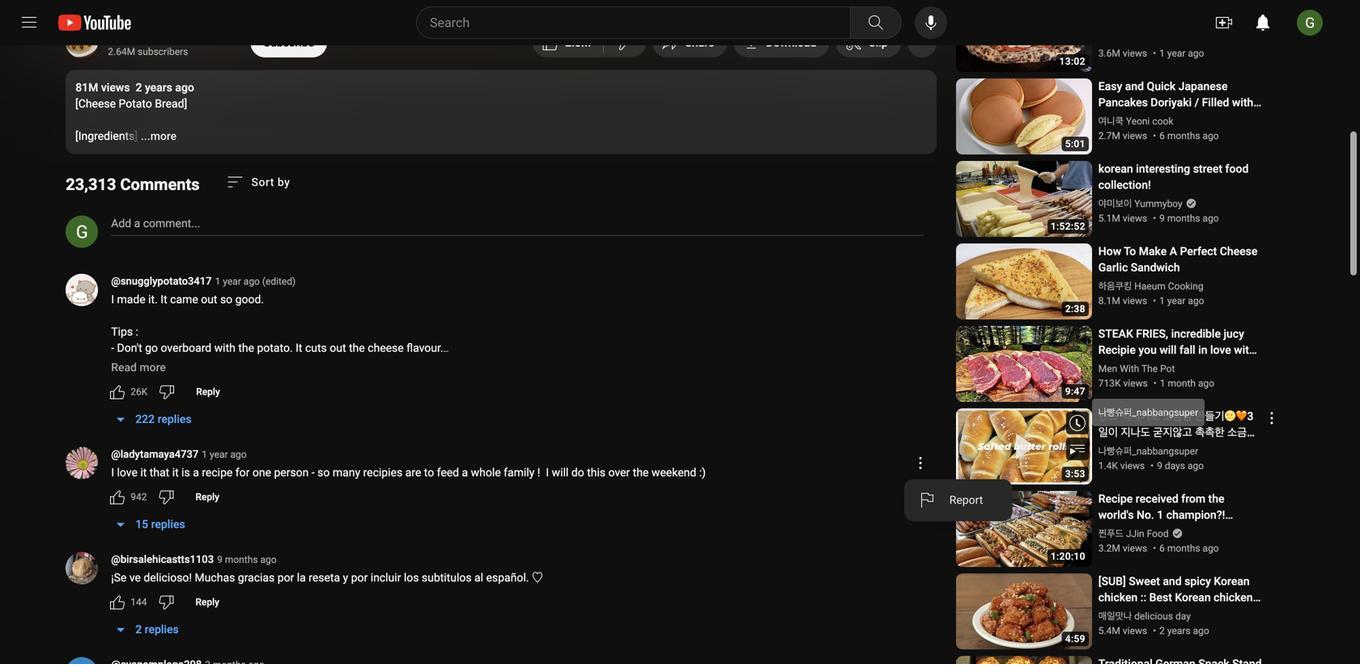 Task type: vqa. For each thing, say whether or not it's contained in the screenshot.
gracias on the left bottom of page
yes



Task type: locate. For each thing, give the bounding box(es) containing it.
and inside easy and quick japanese pancakes doriyaki / filled with soft custard
[[1125, 80, 1144, 93]]

핸드 믹서기로 소금빵 만들기🌝🧡3일이 지나도 굳지않고 촉촉한 소금빵 레시피✨다같이 만들어 보아요🤭🤤🥐 by 나빵슈퍼_nabbangsuper 1,469 views 9 days ago 3 minutes, 53 seconds element
[[1099, 409, 1262, 472]]

9 left days
[[1157, 461, 1163, 472]]

views down 야미보이 yummyboy
[[1123, 213, 1147, 224]]

1 vertical spatial 6 months ago
[[1160, 543, 1219, 555]]

믹서기로
[[1121, 410, 1160, 423]]

year down cooking
[[1167, 296, 1186, 307]]

Reply text field
[[195, 492, 219, 503]]

1 vertical spatial 소금빵
[[1228, 426, 1257, 440]]

you
[[1139, 344, 1157, 357]]

8.1m views
[[1099, 296, 1147, 307]]

0 vertical spatial reply
[[196, 387, 220, 398]]

the inside recipe received from the world's no. 1 champion?! american style food - top 5 / korean street food
[[1209, 493, 1225, 506]]

- inside the @ladytamaya4737 1 year ago i love it that it is a recipe for one person - so many recipies are to feed a whole family !  i will do this over the weekend :)
[[312, 466, 315, 480]]

0 horizontal spatial 2
[[136, 81, 142, 94]]

will inside the @ladytamaya4737 1 year ago i love it that it is a recipe for one person - so many recipies are to feed a whole family !  i will do this over the weekend :)
[[552, 466, 569, 480]]

diary
[[140, 28, 169, 44]]

소금빵
[[1163, 410, 1192, 423], [1228, 426, 1257, 440]]

2 horizontal spatial korean
[[1214, 575, 1250, 589]]

9 for collection!
[[1160, 213, 1165, 224]]

reply link down muchas
[[186, 590, 229, 616]]

views right 3.6m
[[1123, 48, 1147, 59]]

views down 여니쿡 yeoni cook
[[1123, 130, 1147, 142]]

소금빵 up 굳지않고
[[1163, 410, 1192, 423]]

street inside recipe received from the world's no. 1 champion?! american style food - top 5 / korean street food
[[1136, 541, 1166, 555]]

and up pancakes on the right
[[1125, 80, 1144, 93]]

year up the good.
[[223, 276, 241, 287]]

1:52:52 link
[[956, 161, 1092, 239]]

year down western
[[1167, 48, 1186, 59]]

1 year ago for oven
[[1160, 48, 1204, 59]]

0 horizontal spatial it
[[140, 466, 147, 480]]

1 horizontal spatial so
[[318, 466, 330, 480]]

0 vertical spatial food
[[1226, 162, 1249, 176]]

0 vertical spatial 6 months ago
[[1160, 130, 1219, 142]]

how
[[1099, 245, 1122, 258]]

0 horizontal spatial 소금빵
[[1163, 410, 1192, 423]]

street down food
[[1136, 541, 1166, 555]]

views up [cheese
[[101, 81, 130, 94]]

world's
[[1099, 509, 1134, 522]]

1 vertical spatial reply
[[195, 492, 219, 503]]

여니쿡
[[1099, 116, 1124, 127]]

the right from
[[1209, 493, 1225, 506]]

views down jjin on the bottom right of the page
[[1123, 543, 1147, 555]]

0 horizontal spatial years
[[145, 81, 172, 94]]

0 horizontal spatial will
[[552, 466, 569, 480]]

6 months ago
[[1160, 130, 1219, 142], [1160, 543, 1219, 555]]

3.2m views
[[1099, 543, 1147, 555]]

interesting
[[1136, 162, 1190, 176]]

:: down sweet
[[1141, 591, 1147, 605]]

reply link down the recipe
[[186, 485, 229, 511]]

cook
[[1153, 116, 1174, 127]]

views for 3.2m views
[[1123, 543, 1147, 555]]

views down 레시피✨다같이
[[1121, 461, 1145, 472]]

ago inside @birsalehicastts1103 9 months ago ¡se ve delicioso! muchas gracias por la reseta y por incluir los subtitulos al español. ♡
[[260, 555, 277, 566]]

views
[[1123, 48, 1147, 59], [101, 81, 130, 94], [1123, 130, 1147, 142], [1123, 213, 1147, 224], [1123, 296, 1147, 307], [1123, 378, 1148, 389], [1121, 461, 1145, 472], [1123, 543, 1147, 555], [1123, 626, 1147, 637]]

1 horizontal spatial out
[[330, 342, 346, 355]]

will
[[1160, 344, 1177, 357], [552, 466, 569, 480]]

1 down pot
[[1160, 378, 1166, 389]]

- left top
[[1203, 525, 1207, 538]]

0 vertical spatial 9
[[1160, 213, 1165, 224]]

1 horizontal spatial a
[[193, 466, 199, 480]]

0 vertical spatial korean
[[1099, 30, 1134, 43]]

2 horizontal spatial -
[[1203, 525, 1207, 538]]

tips
[[111, 325, 133, 339]]

1 horizontal spatial it
[[296, 342, 302, 355]]

0 horizontal spatial por
[[278, 572, 294, 585]]

year
[[1167, 48, 1186, 59], [223, 276, 241, 287], [1167, 296, 1186, 307], [210, 449, 228, 461]]

and
[[1125, 80, 1144, 93], [1163, 575, 1182, 589]]

korean down '찐푸드'
[[1099, 541, 1133, 555]]

나빵슈퍼_nabbangsuper down 지나도
[[1099, 446, 1198, 457]]

/ inside recipe received from the world's no. 1 champion?! american style food - top 5 / korean street food
[[1243, 525, 1248, 538]]

style
[[1150, 525, 1174, 538]]

clip button
[[836, 29, 901, 58]]

소금빵 up 보아요🤭🤤
[[1228, 426, 1257, 440]]

italian
[[1099, 0, 1130, 11]]

0 vertical spatial so
[[220, 293, 233, 306]]

3.2m
[[1099, 543, 1121, 555]]

0 horizontal spatial street
[[1136, 541, 1166, 555]]

reply link down overboard
[[186, 379, 230, 405]]

- left the don't
[[111, 342, 114, 355]]

1 horizontal spatial and
[[1163, 575, 1182, 589]]

1 vertical spatial will
[[552, 466, 569, 480]]

2 6 months ago from the top
[[1160, 543, 1219, 555]]

to
[[424, 466, 434, 480]]

it left cuts
[[296, 342, 302, 355]]

avatar image image
[[1297, 10, 1323, 36]]

1 vertical spatial 6
[[1160, 543, 1165, 555]]

1 inside the @ladytamaya4737 1 year ago i love it that it is a recipe for one person - so many recipies are to feed a whole family !  i will do this over the weekend :)
[[202, 449, 207, 461]]

1 vertical spatial reply text field
[[195, 597, 219, 608]]

chicken
[[1099, 591, 1138, 605], [1214, 591, 1253, 605], [1099, 624, 1138, 637]]

korean down the spicy
[[1175, 591, 1211, 605]]

a right is
[[193, 466, 199, 480]]

years up bread]
[[145, 81, 172, 94]]

so left the good.
[[220, 293, 233, 306]]

1 vertical spatial reply link
[[186, 485, 229, 511]]

2 up the potato
[[136, 81, 142, 94]]

out right cuts
[[330, 342, 346, 355]]

food down "champion?!"
[[1177, 525, 1200, 538]]

1 나빵슈퍼_nabbangsuper from the top
[[1099, 407, 1198, 419]]

months down yummyboy
[[1167, 213, 1200, 224]]

2
[[565, 36, 572, 50], [136, 81, 142, 94], [1160, 626, 1165, 637]]

야미보이 yummyboy
[[1099, 198, 1183, 210]]

views down 매일맛나 delicious day
[[1123, 626, 1147, 637]]

views for 5.4m views
[[1123, 626, 1147, 637]]

0 vertical spatial 2 years ago
[[136, 81, 194, 94]]

5.4m
[[1099, 626, 1121, 637]]

6 for custard
[[1160, 130, 1165, 142]]

it left is
[[172, 466, 179, 480]]

reply down overboard
[[196, 387, 220, 398]]

with down the jucy
[[1234, 344, 1256, 357]]

0 vertical spatial korean
[[1099, 162, 1133, 176]]

por left la
[[278, 572, 294, 585]]

views for 1.4k views
[[1121, 461, 1145, 472]]

1 horizontal spatial -
[[312, 466, 315, 480]]

0 vertical spatial 2
[[565, 36, 572, 50]]

6 months ago for custard
[[1160, 130, 1219, 142]]

views down haeum
[[1123, 296, 1147, 307]]

soft
[[1099, 112, 1120, 126]]

perfect
[[1180, 245, 1217, 258]]

reply text field down overboard
[[196, 387, 220, 398]]

찐푸드 jjin food
[[1099, 529, 1169, 540]]

0 horizontal spatial so
[[220, 293, 233, 306]]

it left that
[[140, 466, 147, 480]]

1 vertical spatial 1 year ago
[[1160, 296, 1204, 307]]

1 vertical spatial 9
[[1157, 461, 1163, 472]]

9
[[1160, 213, 1165, 224], [1157, 461, 1163, 472], [217, 555, 223, 566]]

13 minutes, 2 seconds element
[[1060, 56, 1086, 67]]

0 vertical spatial ::
[[1141, 591, 1147, 605]]

style
[[1133, 0, 1158, 11]]

1 vertical spatial korean
[[1214, 575, 1250, 589]]

0 vertical spatial love
[[1210, 344, 1231, 357]]

men
[[1099, 364, 1118, 375]]

2 6 from the top
[[1160, 543, 1165, 555]]

[sub]
[[1099, 575, 1126, 589]]

reply text field down muchas
[[195, 597, 219, 608]]

2 vertical spatial 2
[[1160, 626, 1165, 637]]

6 down food
[[1160, 543, 1165, 555]]

gracias
[[238, 572, 275, 585]]

por right y
[[351, 572, 368, 585]]

street right the interesting at the top
[[1193, 162, 1223, 176]]

- right person
[[312, 466, 315, 480]]

2 years ago down day
[[1160, 626, 1209, 637]]

views for 8.1m views
[[1123, 296, 1147, 307]]

0 vertical spatial 1 year ago
[[1160, 48, 1204, 59]]

views for 5.1m views
[[1123, 213, 1147, 224]]

1 horizontal spatial love
[[1210, 344, 1231, 357]]

ago up the gracias
[[260, 555, 277, 566]]

views for 3.6m views
[[1123, 48, 1147, 59]]

out inside tips : - don't go overboard with the potato. it cuts out the cheese flavour.
[[330, 342, 346, 355]]

traditional german snack stand with potato pancakes and egg pancakes | street food berlin germany by moodi foodi berlin 396,211 views 1 month ago 34 minutes element
[[1099, 657, 1262, 665]]

report
[[950, 494, 983, 507]]

144 likes element
[[131, 596, 147, 610]]

1 vertical spatial street
[[1136, 541, 1166, 555]]

1 vertical spatial years
[[1167, 626, 1191, 637]]

1 1 year ago from the top
[[1160, 48, 1204, 59]]

recipes
[[1099, 608, 1136, 621]]

a
[[134, 217, 140, 230], [193, 466, 199, 480], [462, 466, 468, 480]]

delicioso!
[[144, 572, 192, 585]]

reply down muchas
[[195, 597, 219, 608]]

핸드 믹서기로 소금빵 만들기🌝🧡3 일이 지나도 굳지않고 촉촉한 소금빵 레시피✨다같이 만들어 보아요🤭🤤 🥐
[[1099, 410, 1257, 472]]

1 vertical spatial out
[[330, 342, 346, 355]]

garlic
[[1099, 261, 1128, 274]]

1 right no.
[[1157, 509, 1164, 522]]

0 vertical spatial street
[[1193, 162, 1223, 176]]

1 vertical spatial love
[[117, 466, 138, 480]]

reply down the recipe
[[195, 492, 219, 503]]

2 minutes, 38 seconds element
[[1065, 304, 1086, 315]]

2 vertical spatial 9
[[217, 555, 223, 566]]

add
[[111, 217, 131, 230]]

0 horizontal spatial -
[[111, 342, 114, 355]]

fall
[[1180, 344, 1196, 357]]

9:47
[[1065, 386, 1086, 398]]

korean right the spicy
[[1214, 575, 1250, 589]]

will inside steak fries, incredible jucy recipie you will fall in love with ( asmr cooking)
[[1160, 344, 1177, 357]]

1 vertical spatial 2 years ago
[[1160, 626, 1209, 637]]

2 vertical spatial reply
[[195, 597, 219, 608]]

@snugglypotato3417 link
[[111, 274, 212, 290]]

the
[[238, 342, 254, 355], [349, 342, 365, 355], [633, 466, 649, 480], [1209, 493, 1225, 506]]

views down men with the pot
[[1123, 378, 1148, 389]]

1 vertical spatial food
[[1177, 525, 1200, 538]]

whole
[[471, 466, 501, 480]]

1 vertical spatial -
[[312, 466, 315, 480]]

1 horizontal spatial por
[[351, 572, 368, 585]]

1 horizontal spatial street
[[1193, 162, 1223, 176]]

food down "style"
[[1168, 541, 1192, 555]]

and up best
[[1163, 575, 1182, 589]]

9 down yummyboy
[[1160, 213, 1165, 224]]

love inside steak fries, incredible jucy recipie you will fall in love with ( asmr cooking)
[[1210, 344, 1231, 357]]

2 vertical spatial reply link
[[186, 590, 229, 616]]

m
[[581, 36, 591, 50]]

it right the it.
[[161, 293, 167, 306]]

months down "style"
[[1167, 543, 1200, 555]]

0 vertical spatial out
[[201, 293, 217, 306]]

table diary 식탁일기 link
[[108, 27, 218, 45]]

Reply text field
[[196, 387, 220, 398], [195, 597, 219, 608]]

reply text field for @birsalehicastts1103
[[195, 597, 219, 608]]

it.
[[148, 293, 158, 306]]

만들어
[[1172, 443, 1201, 456]]

1 6 months ago from the top
[[1160, 130, 1219, 142]]

2 down delicious
[[1160, 626, 1165, 637]]

months down cook
[[1167, 130, 1200, 142]]

0 horizontal spatial and
[[1125, 80, 1144, 93]]

5.4m views
[[1099, 626, 1147, 637]]

1 horizontal spatial korean
[[1175, 591, 1211, 605]]

ago right month
[[1198, 378, 1215, 389]]

so left many
[[318, 466, 330, 480]]

1 korean from the top
[[1099, 162, 1133, 176]]

steak fries, incredible jucy recipie you will fall in love with ( asmr cooking) by men with the pot 713,082 views 1 month ago 9 minutes, 47 seconds element
[[1099, 326, 1262, 373]]

1 vertical spatial and
[[1163, 575, 1182, 589]]

los
[[404, 572, 419, 585]]

months for quick
[[1167, 130, 1200, 142]]

day
[[1176, 611, 1191, 623]]

1 up the recipe
[[202, 449, 207, 461]]

1 vertical spatial it
[[296, 342, 302, 355]]

2 left 3
[[565, 36, 572, 50]]

3 minutes, 53 seconds element
[[1065, 469, 1086, 480]]

일이
[[1099, 426, 1118, 440]]

0 vertical spatial -
[[111, 342, 114, 355]]

0 vertical spatial reply text field
[[196, 387, 220, 398]]

9 inside @birsalehicastts1103 9 months ago ¡se ve delicioso! muchas gracias por la reseta y por incluir los subtitulos al español. ♡
[[217, 555, 223, 566]]

26k likes element
[[131, 385, 148, 400]]

i right @ladytamaya4737 icon at the bottom left of page
[[111, 466, 114, 480]]

9 minutes, 47 seconds element
[[1065, 386, 1086, 398]]

ago down cooking
[[1188, 296, 1204, 307]]

Search text field
[[430, 12, 847, 33]]

0 vertical spatial 6
[[1160, 130, 1165, 142]]

add a comment...
[[111, 217, 200, 230]]

by
[[278, 176, 290, 189]]

1 vertical spatial 2
[[136, 81, 142, 94]]

custard
[[1122, 112, 1162, 126]]

6 down cook
[[1160, 130, 1165, 142]]

매일맛나
[[1099, 611, 1132, 623]]

나빵슈퍼_nabbangsuper up 지나도
[[1099, 407, 1198, 419]]

read more
[[111, 361, 166, 374]]

out down @snugglypotato3417 1 year ago (edited)
[[201, 293, 217, 306]]

reply link
[[186, 379, 230, 405], [186, 485, 229, 511], [186, 590, 229, 616]]

recipie
[[1099, 344, 1136, 357]]

with
[[1120, 364, 1139, 375]]

1 6 from the top
[[1160, 130, 1165, 142]]

don't
[[117, 342, 142, 355]]

year up the recipe
[[210, 449, 228, 461]]

korean up collection!
[[1099, 162, 1133, 176]]

year inside the @ladytamaya4737 1 year ago i love it that it is a recipe for one person - so many recipies are to feed a whole family !  i will do this over the weekend :)
[[210, 449, 228, 461]]

/ left 이태리
[[1099, 13, 1103, 27]]

flavour.
[[407, 342, 443, 355]]

champion?!
[[1167, 509, 1225, 522]]

6 months ago down cook
[[1160, 130, 1219, 142]]

1 vertical spatial korean
[[1099, 541, 1133, 555]]

recipe
[[202, 466, 233, 480]]

Add a comment... text field
[[111, 217, 200, 230]]

2 horizontal spatial a
[[462, 466, 468, 480]]

recipe
[[1099, 493, 1133, 506]]

0 vertical spatial will
[[1160, 344, 1177, 357]]

1 year ago link
[[202, 448, 247, 462]]

(
[[1099, 360, 1103, 373]]

9 up muchas
[[217, 555, 223, 566]]

with right "filled"
[[1232, 96, 1254, 109]]

download button
[[734, 29, 830, 58]]

1 vertical spatial 나빵슈퍼_nabbangsuper
[[1099, 446, 1198, 457]]

2 1 year ago from the top
[[1160, 296, 1204, 307]]

1 horizontal spatial years
[[1167, 626, 1191, 637]]

1 horizontal spatial will
[[1160, 344, 1177, 357]]

1 vertical spatial so
[[318, 466, 330, 480]]

/ down japanese
[[1195, 96, 1199, 109]]

years down day
[[1167, 626, 1191, 637]]

0 horizontal spatial korean
[[1099, 30, 1134, 43]]

0 vertical spatial 나빵슈퍼_nabbangsuper
[[1099, 407, 1198, 419]]

[cheese potato bread] [ingredients]
[[75, 97, 187, 143]]

cheese
[[1220, 245, 1258, 258]]

1 up i made it. it came out so good.
[[215, 276, 220, 287]]

ago up the good.
[[244, 276, 260, 287]]

0 vertical spatial and
[[1125, 80, 1144, 93]]

Share text field
[[685, 36, 714, 50]]

Subscribe text field
[[264, 36, 314, 50]]

5 minutes, 1 second element
[[1065, 138, 1086, 150]]

2 it from the left
[[172, 466, 179, 480]]

1 year ago down cooking
[[1160, 296, 1204, 307]]

0 horizontal spatial love
[[117, 466, 138, 480]]

6 months ago down "style"
[[1160, 543, 1219, 555]]

how to make a perfect cheese garlic sandwich
[[1099, 245, 1258, 274]]

None search field
[[387, 6, 905, 39]]

🥐
[[1099, 459, 1110, 472]]

:
[[136, 325, 138, 339]]

나빵슈퍼_nabbangsuper
[[1099, 407, 1198, 419], [1099, 446, 1198, 457]]

/ down making
[[1247, 13, 1252, 27]]

korean inside italian style oven pizza making / 이태리 스타일 화덕 피자 만들기 / korean western restaurant
[[1099, 30, 1134, 43]]

incredible
[[1171, 328, 1221, 341]]

share
[[685, 36, 714, 50]]

2 vertical spatial -
[[1203, 525, 1207, 538]]

came
[[170, 293, 198, 306]]

1 horizontal spatial 2
[[565, 36, 572, 50]]

/ right 5
[[1243, 525, 1248, 538]]

@snugglypotato3417
[[111, 275, 212, 287]]

3.6m
[[1099, 48, 1121, 59]]

love right in
[[1210, 344, 1231, 357]]

2 years ago up bread]
[[136, 81, 194, 94]]

0 vertical spatial it
[[161, 293, 167, 306]]

713k
[[1099, 378, 1121, 389]]

/ inside easy and quick japanese pancakes doriyaki / filled with soft custard
[[1195, 96, 1199, 109]]

will up cooking)
[[1160, 344, 1177, 357]]

1 horizontal spatial it
[[172, 466, 179, 480]]

months up the gracias
[[225, 555, 258, 566]]

1 horizontal spatial 2 years ago
[[1160, 626, 1209, 637]]

korean down 이태리
[[1099, 30, 1134, 43]]

2 korean from the top
[[1099, 541, 1133, 555]]

2 horizontal spatial 2
[[1160, 626, 1165, 637]]

1 inside recipe received from the world's no. 1 champion?! american style food - top 5 / korean street food
[[1157, 509, 1164, 522]]

months for street
[[1167, 213, 1200, 224]]

food down "filled"
[[1226, 162, 1249, 176]]



Task type: describe. For each thing, give the bounding box(es) containing it.
street inside korean interesting street food collection!
[[1193, 162, 1223, 176]]

하음쿠킹 haeum cooking
[[1099, 281, 1204, 292]]

2 vertical spatial food
[[1168, 541, 1192, 555]]

top
[[1209, 525, 1231, 538]]

1:52:52
[[1051, 221, 1086, 232]]

sweet
[[1129, 575, 1160, 589]]

steak fries, incredible jucy recipie you will fall in love with ( asmr cooking)
[[1099, 328, 1256, 373]]

korean inside recipe received from the world's no. 1 champion?! american style food - top 5 / korean street food
[[1099, 541, 1133, 555]]

매일맛나 delicious day
[[1099, 611, 1191, 623]]

person
[[274, 466, 309, 480]]

recipies
[[363, 466, 403, 480]]

months inside @birsalehicastts1103 9 months ago ¡se ve delicioso! muchas gracias por la reseta y por incluir los subtitulos al español. ♡
[[225, 555, 258, 566]]

recipe received from the world's no. 1 champion?! american style food - top 5 / korean street food by 찐푸드 jjin food 3,209,483 views 6 months ago 1 hour, 20 minutes element
[[1099, 491, 1262, 555]]

the
[[1142, 364, 1158, 375]]

2 por from the left
[[351, 572, 368, 585]]

4:59 link
[[956, 574, 1092, 652]]

haeum
[[1135, 281, 1166, 292]]

13:02 link
[[956, 0, 1092, 74]]

y
[[343, 572, 348, 585]]

pizza
[[1189, 0, 1217, 11]]

cheese
[[368, 342, 404, 355]]

read more button
[[111, 360, 166, 376]]

만들기
[[1215, 13, 1245, 27]]

views for 713k views
[[1123, 378, 1148, 389]]

ago down '만들어'
[[1188, 461, 1204, 472]]

reply for muchas
[[195, 597, 219, 608]]

restaurant
[[1182, 30, 1237, 43]]

made
[[117, 293, 146, 306]]

0 vertical spatial 소금빵
[[1163, 410, 1192, 423]]

1 hour, 52 minutes, 52 seconds element
[[1051, 221, 1086, 232]]

[Cheese Potato Bread] [Ingredients] text field
[[75, 97, 187, 143]]

in
[[1198, 344, 1208, 357]]

i left made at the left top of page
[[111, 293, 114, 306]]

bread]
[[155, 97, 187, 111]]

comments
[[120, 175, 200, 194]]

피자
[[1193, 13, 1212, 27]]

@birsalehicastts1103
[[111, 554, 214, 566]]

quick
[[1147, 80, 1176, 93]]

ago down tenderloin
[[1193, 626, 1209, 637]]

the inside the @ladytamaya4737 1 year ago i love it that it is a recipe for one person - so many recipies are to feed a whole family !  i will do this over the weekend :)
[[633, 466, 649, 480]]

make
[[1139, 245, 1167, 258]]

2.64 million subscribers element
[[108, 45, 228, 59]]

korean interesting street food collection! by 야미보이 yummyboy 5,145,619 views 9 months ago 1 hour, 52 minutes element
[[1099, 161, 1262, 194]]

¡se
[[111, 572, 127, 585]]

for
[[235, 466, 250, 480]]

식탁일기
[[172, 28, 217, 44]]

화덕
[[1170, 13, 1190, 27]]

ago up bread]
[[175, 81, 194, 94]]

26k
[[131, 387, 148, 398]]

incluir
[[371, 572, 401, 585]]

clip
[[868, 36, 888, 50]]

asmr
[[1105, 360, 1137, 373]]

4 minutes, 59 seconds element
[[1065, 634, 1086, 645]]

5:01
[[1065, 138, 1086, 150]]

views for 81m views
[[101, 81, 130, 94]]

ago up the perfect
[[1203, 213, 1219, 224]]

0 horizontal spatial 2 years ago
[[136, 81, 194, 94]]

942 likes element
[[131, 490, 147, 505]]

나빵슈퍼_nabbangsuper tooltip
[[1086, 393, 1211, 433]]

japanese
[[1179, 80, 1228, 93]]

@snugglypotato3417 1 year ago (edited)
[[111, 275, 296, 287]]

korean inside korean interesting street food collection!
[[1099, 162, 1133, 176]]

muchas
[[195, 572, 235, 585]]

views for 2.7m views
[[1123, 130, 1147, 142]]

men with the pot
[[1099, 364, 1175, 375]]

[cheese
[[75, 97, 116, 111]]

5
[[1234, 525, 1240, 538]]

1 year ago for cooking
[[1160, 296, 1204, 307]]

- inside recipe received from the world's no. 1 champion?! american style food - top 5 / korean street food
[[1203, 525, 1207, 538]]

report option
[[904, 486, 1012, 515]]

1 down western
[[1160, 48, 1165, 59]]

food inside korean interesting street food collection!
[[1226, 162, 1249, 176]]

received
[[1136, 493, 1179, 506]]

1 por from the left
[[278, 572, 294, 585]]

a
[[1170, 245, 1177, 258]]

@ladytamaya4737 image
[[66, 447, 98, 480]]

0 horizontal spatial out
[[201, 293, 217, 306]]

delicious
[[1135, 611, 1173, 623]]

레시피✨다같이
[[1099, 443, 1169, 456]]

.
[[572, 36, 575, 50]]

0 vertical spatial years
[[145, 81, 172, 94]]

year inside @snugglypotato3417 1 year ago (edited)
[[223, 276, 241, 287]]

6 months ago for food
[[1160, 543, 1219, 555]]

ago down top
[[1203, 543, 1219, 555]]

ago inside the @ladytamaya4737 1 year ago i love it that it is a recipe for one person - so many recipies are to feed a whole family !  i will do this over the weekend :)
[[230, 449, 247, 461]]

cooking)
[[1140, 360, 1184, 373]]

9 months ago link
[[217, 553, 277, 568]]

만들기🌝🧡3
[[1195, 410, 1254, 423]]

핸드
[[1099, 410, 1118, 423]]

스타일
[[1138, 13, 1168, 27]]

reply text field for @snugglypotato3417
[[196, 387, 220, 398]]

making
[[1220, 0, 1257, 11]]

@birsalehicastts1103 image
[[66, 553, 98, 585]]

the left potato.
[[238, 342, 254, 355]]

[sub] sweet and spicy korean chicken :: best korean chicken recipes :: crispy tenderloin chicken by 매일맛나 delicious day 5,494,458 views 2 years ago 4 minutes, 59 seconds element
[[1099, 574, 1262, 637]]

easy and quick japanese pancakes doriyaki / filled with soft custard
[[1099, 80, 1254, 126]]

0 horizontal spatial a
[[134, 217, 140, 230]]

...more
[[141, 130, 177, 143]]

2 나빵슈퍼_nabbangsuper from the top
[[1099, 446, 1198, 457]]

days
[[1165, 461, 1185, 472]]

Download text field
[[766, 36, 817, 50]]

it inside tips : - don't go overboard with the potato. it cuts out the cheese flavour.
[[296, 342, 302, 355]]

and inside [sub] sweet and spicy korean chicken :: best korean chicken recipes :: crispy tenderloin chicken
[[1163, 575, 1182, 589]]

months for from
[[1167, 543, 1200, 555]]

with inside tips : - don't go overboard with the potato. it cuts out the cheese flavour.
[[214, 342, 236, 355]]

cuts
[[305, 342, 327, 355]]

chicken up the recipes at the right
[[1099, 591, 1138, 605]]

potato
[[119, 97, 152, 111]]

easy and quick japanese pancakes doriyaki / filled with soft custard by 여니쿡 yeoni cook 2,739,421 views 6 months ago 5 minutes, 1 second element
[[1099, 79, 1262, 126]]

2 . 3 m
[[565, 36, 591, 50]]

love inside the @ladytamaya4737 1 year ago i love it that it is a recipe for one person - so many recipies are to feed a whole family !  i will do this over the weekend :)
[[117, 466, 138, 480]]

food
[[1147, 529, 1169, 540]]

23,313 comments
[[66, 175, 200, 194]]

@snugglypotato3417 image
[[66, 274, 98, 306]]

the left cheese
[[349, 342, 365, 355]]

9 months ago
[[1160, 213, 1219, 224]]

reply link for muchas
[[186, 590, 229, 616]]

with inside easy and quick japanese pancakes doriyaki / filled with soft custard
[[1232, 96, 1254, 109]]

reply for that
[[195, 492, 219, 503]]

9 for 일이
[[1157, 461, 1163, 472]]

@ladytamaya4737
[[111, 449, 199, 461]]

3:53
[[1065, 469, 1086, 480]]

나빵슈퍼_nabbangsuper inside tooltip
[[1099, 407, 1198, 419]]

chicken up tenderloin
[[1214, 591, 1253, 605]]

ago down restaurant
[[1188, 48, 1204, 59]]

1 down 하음쿠킹 haeum cooking
[[1160, 296, 1165, 307]]

1 inside @snugglypotato3417 1 year ago (edited)
[[215, 276, 220, 287]]

italian style oven pizza making  / 이태리 스타일 화덕 피자 만들기 / korean western restaurant by soon films 순필름 3,601,086 views 1 year ago 13 minutes, 2 seconds element
[[1099, 0, 1262, 43]]

chicken down 매일맛나
[[1099, 624, 1138, 637]]

6 for food
[[1160, 543, 1165, 555]]

8.1m
[[1099, 296, 1121, 307]]

(edited)
[[262, 276, 296, 287]]

family
[[504, 466, 535, 480]]

al
[[475, 572, 483, 585]]

[sub] sweet and spicy korean chicken :: best korean chicken recipes :: crispy tenderloin chicken
[[1099, 575, 1253, 637]]

81m views
[[75, 81, 130, 94]]

1 it from the left
[[140, 466, 147, 480]]

Clip text field
[[868, 36, 888, 50]]

spicy
[[1185, 575, 1211, 589]]

ago down "filled"
[[1203, 130, 1219, 142]]

1 horizontal spatial 소금빵
[[1228, 426, 1257, 440]]

1 vertical spatial ::
[[1139, 608, 1145, 621]]

reseta
[[309, 572, 340, 585]]

2 vertical spatial korean
[[1175, 591, 1211, 605]]

1 hour, 20 minutes, 10 seconds element
[[1051, 551, 1086, 563]]

i right ! in the left of the page
[[546, 466, 549, 480]]

gary orlando image
[[66, 216, 98, 248]]

so inside the @ladytamaya4737 1 year ago i love it that it is a recipe for one person - so many recipies are to feed a whole family !  i will do this over the weekend :)
[[318, 466, 330, 480]]

- inside tips : - don't go overboard with the potato. it cuts out the cheese flavour.
[[111, 342, 114, 355]]

1 year ago (edited) link
[[215, 274, 296, 289]]

fries,
[[1136, 328, 1168, 341]]

0 horizontal spatial it
[[161, 293, 167, 306]]

713k views
[[1099, 378, 1148, 389]]

collection!
[[1099, 179, 1151, 192]]

2.64m
[[108, 46, 135, 58]]

month
[[1168, 378, 1196, 389]]

reply link for that
[[186, 485, 229, 511]]

81m
[[75, 81, 98, 94]]

ago inside @snugglypotato3417 1 year ago (edited)
[[244, 276, 260, 287]]

0 vertical spatial reply link
[[186, 379, 230, 405]]

with inside steak fries, incredible jucy recipie you will fall in love with ( asmr cooking)
[[1234, 344, 1256, 357]]

how to make a perfect cheese garlic sandwich by 하음쿠킹 haeum cooking 8,116,229 views 1 year ago 2 minutes, 38 seconds element
[[1099, 244, 1262, 276]]



